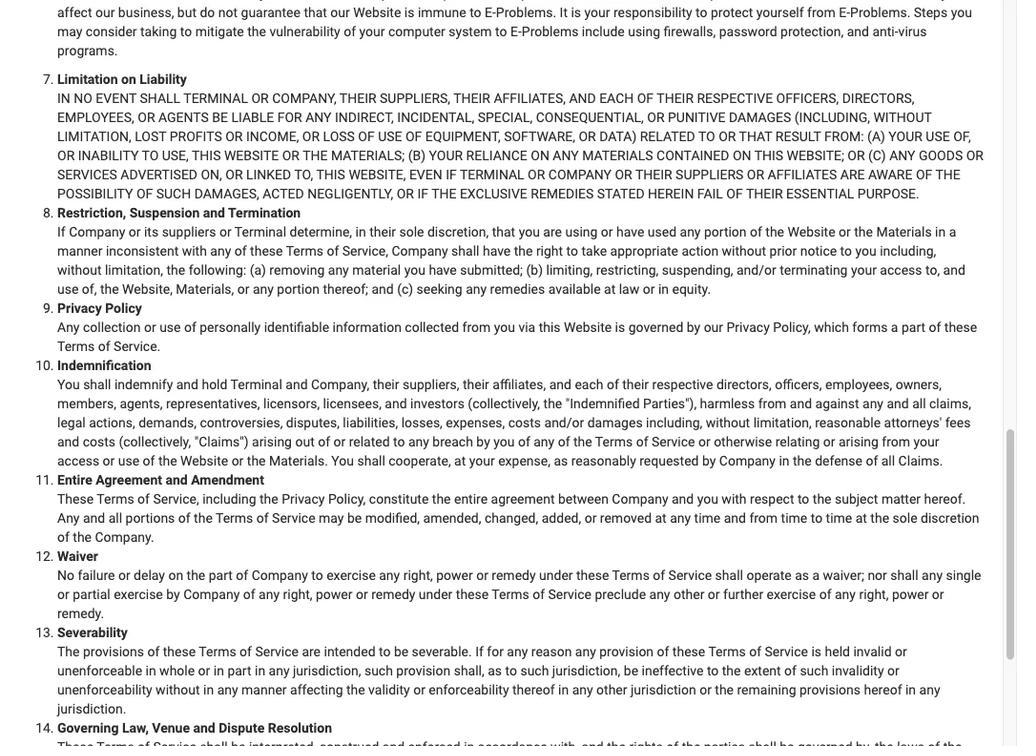 Task type: vqa. For each thing, say whether or not it's contained in the screenshot.
general data protection statement link
no



Task type: describe. For each thing, give the bounding box(es) containing it.
terms up for
[[492, 586, 529, 602]]

or left the "loss"
[[302, 128, 320, 144]]

or down between
[[585, 510, 597, 526]]

enforceability
[[429, 682, 509, 698]]

or right law
[[643, 281, 655, 297]]

1 time from the left
[[694, 510, 721, 526]]

terms up removing
[[286, 243, 324, 258]]

0 vertical spatial part
[[902, 319, 926, 335]]

0 vertical spatial all
[[913, 395, 926, 411]]

equipment,
[[426, 128, 501, 144]]

materials,
[[176, 281, 234, 297]]

1 vertical spatial on
[[168, 567, 183, 583]]

0 horizontal spatial costs
[[83, 434, 116, 449]]

without up 'of,'
[[57, 262, 102, 278]]

2 horizontal spatial right,
[[859, 586, 889, 602]]

company up removed
[[612, 491, 669, 507]]

0 horizontal spatial under
[[419, 586, 453, 602]]

to right notice
[[841, 243, 852, 258]]

following:
[[189, 262, 246, 278]]

collection
[[83, 319, 141, 335]]

0 horizontal spatial have
[[429, 262, 457, 278]]

or up remedies
[[528, 166, 545, 182]]

affecting
[[290, 682, 343, 698]]

extent
[[744, 663, 781, 678]]

amendment
[[191, 472, 264, 488]]

0 horizontal spatial this
[[192, 147, 221, 163]]

advertised
[[121, 166, 198, 182]]

0 horizontal spatial if
[[57, 224, 66, 239]]

personally
[[200, 319, 261, 335]]

1 vertical spatial provision
[[396, 663, 451, 678]]

relating
[[776, 434, 820, 449]]

to right ineffective
[[707, 663, 719, 678]]

the up the waiver
[[73, 529, 92, 545]]

2 arising from the left
[[839, 434, 879, 449]]

1 horizontal spatial with
[[722, 491, 747, 507]]

1 vertical spatial limitation,
[[754, 415, 812, 430]]

disputes,
[[286, 415, 340, 430]]

2 horizontal spatial power
[[892, 586, 929, 602]]

the down relating
[[793, 453, 812, 468]]

to right intended
[[379, 644, 391, 659]]

terms down agreement
[[97, 491, 134, 507]]

2 horizontal spatial exercise
[[767, 586, 816, 602]]

2 vertical spatial part
[[228, 663, 252, 678]]

the up prior
[[766, 224, 785, 239]]

from right 'collected'
[[462, 319, 491, 335]]

intended
[[324, 644, 376, 659]]

related
[[349, 434, 390, 449]]

0 horizontal spatial to
[[142, 147, 159, 163]]

including
[[202, 491, 256, 507]]

these up preclude
[[576, 567, 609, 583]]

or up liable
[[251, 90, 269, 106]]

operate
[[747, 567, 792, 583]]

0 vertical spatial terminal
[[184, 90, 248, 106]]

entire
[[454, 491, 488, 507]]

to up thereof
[[505, 663, 517, 678]]

their up special, on the top
[[454, 90, 491, 106]]

their up the "indemnified
[[623, 376, 649, 392]]

1 horizontal spatial provisions
[[800, 682, 861, 698]]

terms up indemnification
[[57, 338, 95, 354]]

notice
[[801, 243, 837, 258]]

1 vertical spatial terminal
[[231, 376, 282, 392]]

parties"),
[[643, 395, 697, 411]]

or up defense
[[823, 434, 836, 449]]

and down otherwise
[[724, 510, 746, 526]]

"indemnified
[[566, 395, 640, 411]]

officers,
[[775, 376, 822, 392]]

income,
[[246, 128, 299, 144]]

2 jurisdiction, from the left
[[553, 663, 621, 678]]

(including,
[[795, 109, 870, 125]]

1 vertical spatial (collectively,
[[119, 434, 191, 449]]

0 horizontal spatial exercise
[[114, 586, 163, 602]]

owners,
[[896, 376, 942, 392]]

1 horizontal spatial any
[[553, 147, 579, 163]]

0 vertical spatial privacy
[[57, 300, 102, 316]]

0 vertical spatial are
[[543, 224, 562, 239]]

company up whole
[[183, 586, 240, 602]]

1 vertical spatial sole
[[893, 510, 918, 526]]

0 vertical spatial limitation,
[[105, 262, 163, 278]]

losses,
[[401, 415, 443, 430]]

investors
[[410, 395, 465, 411]]

1 vertical spatial if
[[475, 644, 484, 659]]

materials.
[[269, 453, 328, 468]]

0 vertical spatial remedy
[[492, 567, 536, 583]]

constitute
[[369, 491, 429, 507]]

or up lost
[[138, 109, 155, 125]]

damages,
[[194, 185, 259, 201]]

1 use from the left
[[378, 128, 402, 144]]

1 horizontal spatial the
[[432, 185, 457, 201]]

limitation on liability in no event shall terminal or company, their suppliers, their affiliates, and each of their respective officers, directors, employees, or                  agents be liable for any indirect, incidental, special, consequential, or punitive damages (including, without limitation, lost profits or                 income, or loss of use of equipment, software, or data) related to or that result from:  (a) your use of, or inability to use, this website                  or the materials; (b) your reliance on any materials contained on this website; or (c) any goods or services advertised on, or linked to,                  this website, even if terminal or company or their suppliers or affiliates are aware of the possibility of such damages, acted negligently,                 or if the exclusive remedies stated herein fail of their essential purpose. restriction, suspension and termination if company or its suppliers or terminal determine, in their sole discretion, that you are using or have used any portion of the website                  or the materials in a manner inconsistent with any of these terms of service, company shall have the right to take appropriate action                  without prior notice to you including, without limitation, the following:  (a) removing any material you have submitted; (b) limiting,                 restricting, suspending, and/or terminating your access to, and use of, the website, materials, or any portion thereof; and (c)                  seeking any remedies available at law or in equity. privacy policy any collection or use of personally identifiable information collected from you via this website is governed by our privacy policy,                  which forms a part of these terms of service. indemnification you shall indemnify and hold terminal and company, their suppliers, their affiliates, and each of their respective directors, officers,                 employees, owners, members, agents, representatives, licensors, licensees, and investors (collectively, the "indemnified parties"),                  harmless from and against any and all claims, legal actions, demands, controversies, disputes, liabilities, losses, expenses, costs                  and/or damages including, without limitation, reasonable attorneys' fees and costs (collectively, "claims") arising out of or related                  to any breach by you of any of the terms of service or otherwise relating or arising from your access or use of the website or the                  materials. you shall cooperate, at your expense, as reasonably requested by company in the defense of all claims. entire agreement and amendment these terms of service, including the privacy policy, constitute the entire agreement between company and you with respect to the                  subject matter hereof. any and all portions of the terms of service may be modified, amended, changed, added, or removed at any time                  and from time to time at the sole discretion of the company. waiver no failure or delay on the part of company to exercise any right, power or remedy under these terms of service shall operate as a                 waiver; nor shall any single or partial exercise by company of any right, power or remedy under these terms of service preclude any                  other or further exercise of any right, power or remedy. severability the provisions of these terms of service are intended to be severable. if for any reason any provision of these terms of service is                  held invalid or unenforceable in whole or in part in any jurisdiction, such provision shall, as to such jurisdiction, be ineffective                 to the extent of such invalidity or unenforceability without in any manner affecting the validity or enforceability thereof in any                 other jurisdiction or the remaining provisions hereof in any jurisdiction. governing law, venue and dispute resolution
[[57, 71, 984, 736]]

these up claims,
[[945, 319, 978, 335]]

these up the (a)
[[250, 243, 283, 258]]

1 horizontal spatial portion
[[704, 224, 747, 239]]

suppliers
[[162, 224, 216, 239]]

resolution
[[268, 720, 332, 736]]

0 vertical spatial service,
[[342, 243, 388, 258]]

service up affecting
[[255, 644, 299, 659]]

0 horizontal spatial manner
[[57, 243, 103, 258]]

remedies
[[531, 185, 594, 201]]

0 vertical spatial and/or
[[737, 262, 777, 278]]

service up extent
[[765, 644, 808, 659]]

or left related
[[334, 434, 346, 449]]

1 horizontal spatial policy,
[[773, 319, 811, 335]]

to down may
[[311, 567, 323, 583]]

are
[[841, 166, 865, 182]]

controversies,
[[200, 415, 283, 430]]

2 vertical spatial be
[[624, 663, 639, 678]]

or up the services
[[57, 147, 75, 163]]

or up agreement
[[103, 453, 115, 468]]

related
[[640, 128, 696, 144]]

0 vertical spatial as
[[554, 453, 568, 468]]

0 vertical spatial the
[[303, 147, 328, 163]]

1 horizontal spatial exercise
[[327, 567, 376, 583]]

the right 'of,'
[[100, 281, 119, 297]]

material
[[352, 262, 401, 278]]

and right to,
[[944, 262, 966, 278]]

the down matter
[[871, 510, 890, 526]]

and up the portions at the left bottom of page
[[166, 472, 188, 488]]

members,
[[57, 395, 116, 411]]

their up material
[[370, 224, 396, 239]]

result
[[776, 128, 821, 144]]

of down the goods
[[916, 166, 933, 182]]

agents
[[158, 109, 209, 125]]

company down otherwise
[[719, 453, 776, 468]]

2 any from the top
[[57, 510, 80, 526]]

determine,
[[290, 224, 352, 239]]

0 vertical spatial if
[[446, 166, 457, 182]]

2 horizontal spatial website
[[788, 224, 836, 239]]

venue
[[152, 720, 190, 736]]

and down damages,
[[203, 205, 225, 220]]

(a)
[[868, 128, 886, 144]]

requested
[[640, 453, 699, 468]]

1 horizontal spatial a
[[891, 319, 899, 335]]

or down following:
[[237, 281, 250, 297]]

1 horizontal spatial be
[[394, 644, 409, 659]]

0 horizontal spatial right,
[[283, 586, 313, 602]]

or up take
[[601, 224, 613, 239]]

service left preclude
[[548, 586, 592, 602]]

restricting,
[[596, 262, 659, 278]]

by down expenses,
[[477, 434, 490, 449]]

at right removed
[[655, 510, 667, 526]]

or down changed,
[[476, 567, 489, 583]]

the left extent
[[722, 663, 741, 678]]

submitted;
[[460, 262, 523, 278]]

whole
[[160, 663, 195, 678]]

1 vertical spatial is
[[812, 644, 822, 659]]

or up to,
[[282, 147, 300, 163]]

used
[[648, 224, 677, 239]]

at down breach
[[454, 453, 466, 468]]

company
[[549, 166, 612, 182]]

and down the legal
[[57, 434, 79, 449]]

shall down indemnification
[[83, 376, 111, 392]]

(c)
[[397, 281, 413, 297]]

1 vertical spatial you
[[332, 453, 354, 468]]

2 such from the left
[[521, 663, 549, 678]]

1 vertical spatial have
[[483, 243, 511, 258]]

1 vertical spatial service,
[[153, 491, 199, 507]]

terms down damages
[[595, 434, 633, 449]]

the up website, in the left top of the page
[[167, 262, 185, 278]]

or up intended
[[356, 586, 368, 602]]

or up amendment
[[232, 453, 244, 468]]

2 on from the left
[[733, 147, 752, 163]]

1 horizontal spatial terminal
[[460, 166, 525, 182]]

company,
[[311, 376, 370, 392]]

2 use from the left
[[926, 128, 950, 144]]

each
[[575, 376, 604, 392]]

severability
[[57, 625, 128, 640]]

changed,
[[485, 510, 539, 526]]

website;
[[787, 147, 845, 163]]

prior
[[770, 243, 797, 258]]

the down demands,
[[158, 453, 177, 468]]

2 horizontal spatial your
[[914, 434, 940, 449]]

suppliers,
[[403, 376, 460, 392]]

these up ineffective
[[673, 644, 706, 659]]

legal
[[57, 415, 86, 430]]

and left hold in the left of the page
[[176, 376, 198, 392]]

in
[[57, 90, 70, 106]]

of up materials;
[[358, 128, 375, 144]]

0 vertical spatial (collectively,
[[468, 395, 540, 411]]

added,
[[542, 510, 581, 526]]

essential
[[787, 185, 855, 201]]

from down respect
[[750, 510, 778, 526]]

1 vertical spatial remedy
[[371, 586, 416, 602]]

officers,
[[777, 90, 839, 106]]

fail
[[698, 185, 723, 201]]

0 vertical spatial your
[[889, 128, 923, 144]]

0 vertical spatial terminal
[[235, 224, 286, 239]]

the right including
[[260, 491, 278, 507]]

materials;
[[331, 147, 405, 163]]

respective
[[697, 90, 773, 106]]

agreement
[[96, 472, 162, 488]]

2 vertical spatial use
[[118, 453, 139, 468]]

0 vertical spatial provision
[[600, 644, 654, 659]]

2 horizontal spatial a
[[949, 224, 957, 239]]

their down affiliates
[[746, 185, 783, 201]]

2 horizontal spatial this
[[755, 147, 784, 163]]

at left law
[[604, 281, 616, 297]]

2 vertical spatial all
[[108, 510, 122, 526]]

without down whole
[[156, 682, 200, 698]]

affiliates,
[[493, 376, 546, 392]]

1 horizontal spatial your
[[851, 262, 877, 278]]

from down attorneys'
[[882, 434, 911, 449]]

0 horizontal spatial including,
[[646, 415, 703, 430]]

to,
[[926, 262, 940, 278]]

identifiable
[[264, 319, 329, 335]]

1 vertical spatial and/or
[[545, 415, 584, 430]]

licensees,
[[323, 395, 382, 411]]

jurisdiction.
[[57, 701, 126, 717]]

without
[[874, 109, 932, 125]]

claims,
[[930, 395, 972, 411]]

waiver;
[[823, 567, 865, 583]]

restriction,
[[57, 205, 126, 220]]

their up indirect,
[[340, 90, 377, 106]]

3 time from the left
[[826, 510, 853, 526]]

hold
[[202, 376, 228, 392]]

portions
[[126, 510, 175, 526]]

1 vertical spatial policy,
[[328, 491, 366, 507]]

0 vertical spatial under
[[539, 567, 573, 583]]

to right respect
[[798, 491, 810, 507]]

remaining
[[737, 682, 797, 698]]

terms up dispute on the left bottom of page
[[199, 644, 236, 659]]

0 horizontal spatial are
[[302, 644, 321, 659]]

or right validity
[[413, 682, 426, 698]]

0 horizontal spatial other
[[597, 682, 628, 698]]

entire
[[57, 472, 92, 488]]

or up stated
[[615, 166, 633, 182]]

without down harmless
[[706, 415, 750, 430]]

or down even
[[397, 185, 414, 201]]

suppliers,
[[380, 90, 451, 106]]

limitation
[[57, 71, 118, 87]]

profits
[[170, 128, 222, 144]]

damages
[[588, 415, 643, 430]]

shall down discretion,
[[452, 243, 480, 258]]

of right each
[[637, 90, 654, 106]]

limitation,
[[57, 128, 131, 144]]

1 horizontal spatial all
[[882, 453, 895, 468]]

0 vertical spatial to
[[699, 128, 716, 144]]

incidental,
[[397, 109, 475, 125]]

this
[[539, 319, 561, 335]]

of down the advertised at the top
[[136, 185, 153, 201]]

the up amended,
[[432, 491, 451, 507]]

by up whole
[[166, 586, 180, 602]]

0 vertical spatial costs
[[508, 415, 541, 430]]

purpose.
[[858, 185, 920, 201]]

the left remaining
[[715, 682, 734, 698]]

0 horizontal spatial portion
[[277, 281, 320, 297]]

2 horizontal spatial any
[[890, 147, 916, 163]]

lost
[[135, 128, 166, 144]]

or up 'hereof'
[[888, 663, 900, 678]]

forms
[[853, 319, 888, 335]]

and down requested
[[672, 491, 694, 507]]

0 horizontal spatial you
[[57, 376, 80, 392]]

0 vertical spatial sole
[[399, 224, 424, 239]]

the up (b)
[[514, 243, 533, 258]]

0 horizontal spatial use
[[57, 281, 79, 297]]



Task type: locate. For each thing, give the bounding box(es) containing it.
by down otherwise
[[702, 453, 716, 468]]

are up right
[[543, 224, 562, 239]]

a right the forms
[[891, 319, 899, 335]]

access up the entire
[[57, 453, 99, 468]]

exercise down operate
[[767, 586, 816, 602]]

0 horizontal spatial such
[[365, 663, 393, 678]]

time
[[694, 510, 721, 526], [781, 510, 808, 526], [826, 510, 853, 526]]

0 horizontal spatial policy,
[[328, 491, 366, 507]]

or
[[129, 224, 141, 239], [219, 224, 232, 239], [601, 224, 613, 239], [839, 224, 851, 239], [237, 281, 250, 297], [643, 281, 655, 297], [144, 319, 156, 335], [334, 434, 346, 449], [699, 434, 711, 449], [823, 434, 836, 449], [103, 453, 115, 468], [232, 453, 244, 468], [585, 510, 597, 526], [118, 567, 130, 583], [476, 567, 489, 583], [57, 586, 69, 602], [356, 586, 368, 602], [708, 586, 720, 602], [932, 586, 945, 602], [895, 644, 907, 659], [198, 663, 210, 678], [888, 663, 900, 678], [413, 682, 426, 698], [700, 682, 712, 698]]

website,
[[349, 166, 406, 182]]

their
[[370, 224, 396, 239], [373, 376, 399, 392], [463, 376, 489, 392], [623, 376, 649, 392]]

and/or down prior
[[737, 262, 777, 278]]

privacy
[[57, 300, 102, 316], [727, 319, 770, 335], [282, 491, 325, 507]]

have up seeking on the top of the page
[[429, 262, 457, 278]]

or up damages,
[[226, 166, 243, 182]]

0 vertical spatial any
[[57, 319, 80, 335]]

arising
[[252, 434, 292, 449], [839, 434, 879, 449]]

of right fail
[[727, 185, 743, 201]]

1 vertical spatial your
[[914, 434, 940, 449]]

is left "held"
[[812, 644, 822, 659]]

thereof
[[513, 682, 555, 698]]

remedy.
[[57, 605, 104, 621]]

contained
[[657, 147, 730, 163]]

costs down actions,
[[83, 434, 116, 449]]

0 horizontal spatial terminal
[[184, 90, 248, 106]]

your down equipment,
[[429, 147, 463, 163]]

limitation,
[[105, 262, 163, 278], [754, 415, 812, 430]]

these up for
[[456, 586, 489, 602]]

their
[[340, 90, 377, 106], [454, 90, 491, 106], [657, 90, 694, 106], [636, 166, 673, 182], [746, 185, 783, 201]]

as
[[554, 453, 568, 468], [795, 567, 809, 583], [488, 663, 502, 678]]

0 vertical spatial on
[[121, 71, 136, 87]]

the
[[303, 147, 328, 163], [936, 166, 961, 182], [432, 185, 457, 201]]

stated
[[597, 185, 645, 201]]

portion up action at right top
[[704, 224, 747, 239]]

suspending,
[[662, 262, 734, 278]]

1 vertical spatial provisions
[[800, 682, 861, 698]]

1 vertical spatial if
[[417, 185, 429, 201]]

1 horizontal spatial other
[[674, 586, 705, 602]]

dispute
[[219, 720, 265, 736]]

manner up 'of,'
[[57, 243, 103, 258]]

by left the 'our' in the top right of the page
[[687, 319, 701, 335]]

0 vertical spatial you
[[57, 376, 80, 392]]

2 horizontal spatial such
[[800, 663, 829, 678]]

this down that
[[755, 147, 784, 163]]

agreement
[[491, 491, 555, 507]]

affiliates,
[[494, 90, 566, 106]]

all up the company. at the left of the page
[[108, 510, 122, 526]]

the right delay
[[187, 567, 205, 583]]

governing
[[57, 720, 119, 736]]

the left materials on the top of page
[[854, 224, 873, 239]]

the left subject
[[813, 491, 832, 507]]

2 time from the left
[[781, 510, 808, 526]]

0 vertical spatial other
[[674, 586, 705, 602]]

remedy
[[492, 567, 536, 583], [371, 586, 416, 602]]

access left to,
[[880, 262, 923, 278]]

1 horizontal spatial limitation,
[[754, 415, 812, 430]]

these up whole
[[163, 644, 196, 659]]

and up licensors,
[[286, 376, 308, 392]]

other left the jurisdiction
[[597, 682, 628, 698]]

2 horizontal spatial have
[[617, 224, 645, 239]]

shall up further
[[715, 567, 743, 583]]

or down ineffective
[[700, 682, 712, 698]]

have up appropriate
[[617, 224, 645, 239]]

or right whole
[[198, 663, 210, 678]]

other left further
[[674, 586, 705, 602]]

and left the each
[[549, 376, 572, 392]]

1 jurisdiction, from the left
[[293, 663, 361, 678]]

further
[[724, 586, 764, 602]]

you down materials on the top of page
[[856, 243, 877, 258]]

1 horizontal spatial to
[[699, 128, 716, 144]]

1 horizontal spatial arising
[[839, 434, 879, 449]]

0 horizontal spatial as
[[488, 663, 502, 678]]

or left that
[[719, 128, 736, 144]]

0 horizontal spatial with
[[182, 243, 207, 258]]

possibility
[[57, 185, 133, 201]]

discretion
[[921, 510, 980, 526]]

0 vertical spatial your
[[851, 262, 877, 278]]

the down including
[[194, 510, 213, 526]]

and right venue
[[193, 720, 215, 736]]

indemnify
[[114, 376, 173, 392]]

acted
[[263, 185, 304, 201]]

0 horizontal spatial is
[[615, 319, 625, 335]]

liabilities,
[[343, 415, 398, 430]]

2 vertical spatial your
[[469, 453, 495, 468]]

claims.
[[899, 453, 943, 468]]

for
[[487, 644, 504, 659]]

a left waiver;
[[813, 567, 820, 583]]

1 any from the top
[[57, 319, 80, 335]]

you up members,
[[57, 376, 80, 392]]

0 horizontal spatial power
[[316, 586, 353, 602]]

no
[[57, 567, 74, 583]]

2 horizontal spatial the
[[936, 166, 961, 182]]

you down related
[[332, 453, 354, 468]]

all
[[913, 395, 926, 411], [882, 453, 895, 468], [108, 510, 122, 526]]

any down company,
[[306, 109, 332, 125]]

or right invalid on the right bottom of the page
[[895, 644, 907, 659]]

and down these
[[83, 510, 105, 526]]

arising up materials.
[[252, 434, 292, 449]]

if right even
[[446, 166, 457, 182]]

0 vertical spatial access
[[880, 262, 923, 278]]

website,
[[122, 281, 173, 297]]

1 vertical spatial part
[[209, 567, 233, 583]]

1 vertical spatial access
[[57, 453, 99, 468]]

you up (c)
[[404, 262, 426, 278]]

discretion,
[[428, 224, 489, 239]]

in
[[356, 224, 366, 239], [935, 224, 946, 239], [658, 281, 669, 297], [779, 453, 790, 468], [146, 663, 156, 678], [214, 663, 224, 678], [255, 663, 265, 678], [203, 682, 214, 698], [558, 682, 569, 698], [906, 682, 916, 698]]

the up amendment
[[247, 453, 266, 468]]

0 horizontal spatial (collectively,
[[119, 434, 191, 449]]

your down breach
[[469, 453, 495, 468]]

2 horizontal spatial as
[[795, 567, 809, 583]]

terminal
[[184, 90, 248, 106], [460, 166, 525, 182]]

damages
[[729, 109, 792, 125]]

0 vertical spatial with
[[182, 243, 207, 258]]

use up "service." on the top left of the page
[[160, 319, 181, 335]]

sole down matter
[[893, 510, 918, 526]]

attorneys'
[[884, 415, 942, 430]]

1 horizontal spatial are
[[543, 224, 562, 239]]

0 vertical spatial policy,
[[773, 319, 811, 335]]

0 horizontal spatial provision
[[396, 663, 451, 678]]

or left otherwise
[[699, 434, 711, 449]]

take
[[582, 243, 607, 258]]

jurisdiction
[[631, 682, 696, 698]]

waiver
[[57, 548, 98, 564]]

1 vertical spatial other
[[597, 682, 628, 698]]

subject
[[835, 491, 879, 507]]

negligently,
[[307, 185, 393, 201]]

preclude
[[595, 586, 646, 602]]

1 horizontal spatial power
[[436, 567, 473, 583]]

service, up the portions at the left bottom of page
[[153, 491, 199, 507]]

limitation, down "inconsistent"
[[105, 262, 163, 278]]

agents,
[[120, 395, 163, 411]]

their up expenses,
[[463, 376, 489, 392]]

1 horizontal spatial right,
[[403, 567, 433, 583]]

indirect,
[[335, 109, 394, 125]]

0 horizontal spatial website
[[180, 453, 228, 468]]

to
[[567, 243, 578, 258], [841, 243, 852, 258], [393, 434, 405, 449], [798, 491, 810, 507], [811, 510, 823, 526], [311, 567, 323, 583], [379, 644, 391, 659], [505, 663, 517, 678], [707, 663, 719, 678]]

0 vertical spatial provisions
[[83, 644, 144, 659]]

0 vertical spatial have
[[617, 224, 645, 239]]

remedies
[[490, 281, 545, 297]]

without
[[722, 243, 767, 258], [57, 262, 102, 278], [706, 415, 750, 430], [156, 682, 200, 698]]

its
[[144, 224, 159, 239]]

directors,
[[842, 90, 915, 106]]

1 arising from the left
[[252, 434, 292, 449]]

your
[[889, 128, 923, 144], [429, 147, 463, 163]]

1 vertical spatial terminal
[[460, 166, 525, 182]]

including,
[[880, 243, 937, 258], [646, 415, 703, 430]]

or down essential
[[839, 224, 851, 239]]

1 horizontal spatial use
[[118, 453, 139, 468]]

(b)
[[526, 262, 543, 278]]

(collectively, down affiliates,
[[468, 395, 540, 411]]

manner up dispute on the left bottom of page
[[242, 682, 287, 698]]

2 vertical spatial website
[[180, 453, 228, 468]]

terms
[[286, 243, 324, 258], [57, 338, 95, 354], [595, 434, 633, 449], [97, 491, 134, 507], [216, 510, 253, 526], [612, 567, 650, 583], [492, 586, 529, 602], [199, 644, 236, 659], [709, 644, 746, 659]]

against
[[816, 395, 860, 411]]

such up validity
[[365, 663, 393, 678]]

from down the officers,
[[758, 395, 787, 411]]

shall
[[140, 90, 180, 106]]

0 horizontal spatial be
[[347, 510, 362, 526]]

or left further
[[708, 586, 720, 602]]

provisions up unenforceable
[[83, 644, 144, 659]]

law
[[619, 281, 640, 297]]

on
[[531, 147, 550, 163], [733, 147, 752, 163]]

or down no
[[57, 586, 69, 602]]

modified,
[[365, 510, 420, 526]]

terminal up "be" at the top of page
[[184, 90, 248, 106]]

expense,
[[498, 453, 551, 468]]

suppliers
[[676, 166, 744, 182]]

1 horizontal spatial privacy
[[282, 491, 325, 507]]

0 horizontal spatial limitation,
[[105, 262, 163, 278]]

respective
[[652, 376, 713, 392]]

policy,
[[773, 319, 811, 335], [328, 491, 366, 507]]

company.
[[95, 529, 154, 545]]

equity.
[[672, 281, 711, 297]]

1 vertical spatial costs
[[83, 434, 116, 449]]

1 vertical spatial use
[[160, 319, 181, 335]]

is left governed
[[615, 319, 625, 335]]

2 vertical spatial privacy
[[282, 491, 325, 507]]

1 vertical spatial including,
[[646, 415, 703, 430]]

0 horizontal spatial if
[[417, 185, 429, 201]]

1 on from the left
[[531, 147, 550, 163]]

company
[[69, 224, 125, 239], [392, 243, 448, 258], [719, 453, 776, 468], [612, 491, 669, 507], [252, 567, 308, 583], [183, 586, 240, 602]]

reason
[[531, 644, 572, 659]]

terminal up exclusive
[[460, 166, 525, 182]]

or right suppliers on the top of page
[[219, 224, 232, 239]]

and down material
[[372, 281, 394, 297]]

their up licensees,
[[373, 376, 399, 392]]

you up expense,
[[494, 434, 515, 449]]

validity
[[369, 682, 410, 698]]

1 horizontal spatial website
[[564, 319, 612, 335]]

0 horizontal spatial your
[[429, 147, 463, 163]]

0 vertical spatial manner
[[57, 243, 103, 258]]

1 horizontal spatial use
[[926, 128, 950, 144]]

sole
[[399, 224, 424, 239], [893, 510, 918, 526]]

the down even
[[432, 185, 457, 201]]

1 horizontal spatial on
[[168, 567, 183, 583]]

the left validity
[[346, 682, 365, 698]]

terms up extent
[[709, 644, 746, 659]]

to down lost
[[142, 147, 159, 163]]

including, down materials on the top of page
[[880, 243, 937, 258]]

use
[[378, 128, 402, 144], [926, 128, 950, 144]]

removed
[[600, 510, 652, 526]]

or down "be" at the top of page
[[225, 128, 243, 144]]

service left may
[[272, 510, 316, 526]]

3 such from the left
[[800, 663, 829, 678]]

partial
[[73, 586, 110, 602]]

respect
[[750, 491, 795, 507]]

1 horizontal spatial such
[[521, 663, 549, 678]]

0 horizontal spatial the
[[303, 147, 328, 163]]

1 horizontal spatial have
[[483, 243, 511, 258]]

with left respect
[[722, 491, 747, 507]]

2 vertical spatial a
[[813, 567, 820, 583]]

policy, up may
[[328, 491, 366, 507]]

goods
[[919, 147, 963, 163]]

have
[[617, 224, 645, 239], [483, 243, 511, 258], [429, 262, 457, 278]]

1 horizontal spatial including,
[[880, 243, 937, 258]]

use,
[[162, 147, 189, 163]]

(c)
[[869, 147, 886, 163]]

or down discretion
[[932, 586, 945, 602]]

this up on,
[[192, 147, 221, 163]]

1 horizontal spatial this
[[316, 166, 345, 182]]

is
[[615, 319, 625, 335], [812, 644, 822, 659]]

arising down reasonable
[[839, 434, 879, 449]]

1 horizontal spatial costs
[[508, 415, 541, 430]]

you
[[57, 376, 80, 392], [332, 453, 354, 468]]

as right expense,
[[554, 453, 568, 468]]

provision down severable. at the left bottom of the page
[[396, 663, 451, 678]]

part right the forms
[[902, 319, 926, 335]]

1 vertical spatial to
[[142, 147, 159, 163]]

or left its
[[129, 224, 141, 239]]

0 horizontal spatial arising
[[252, 434, 292, 449]]

1 such from the left
[[365, 663, 393, 678]]

0 vertical spatial use
[[57, 281, 79, 297]]

these
[[250, 243, 283, 258], [945, 319, 978, 335], [576, 567, 609, 583], [456, 586, 489, 602], [163, 644, 196, 659], [673, 644, 706, 659]]

1 vertical spatial are
[[302, 644, 321, 659]]

0 horizontal spatial sole
[[399, 224, 424, 239]]

2 horizontal spatial privacy
[[727, 319, 770, 335]]

0 horizontal spatial time
[[694, 510, 721, 526]]

"claims")
[[194, 434, 249, 449]]

0 vertical spatial be
[[347, 510, 362, 526]]

0 horizontal spatial any
[[306, 109, 332, 125]]

0 horizontal spatial provisions
[[83, 644, 144, 659]]

or up "service." on the top left of the page
[[144, 319, 156, 335]]

which
[[814, 319, 849, 335]]

2 vertical spatial as
[[488, 663, 502, 678]]

collected
[[405, 319, 459, 335]]

be
[[212, 109, 228, 125]]

your up claims.
[[914, 434, 940, 449]]

1 vertical spatial website
[[564, 319, 612, 335]]

such up thereof
[[521, 663, 549, 678]]

representatives,
[[166, 395, 260, 411]]

1 horizontal spatial and/or
[[737, 262, 777, 278]]

0 horizontal spatial your
[[469, 453, 495, 468]]

1 vertical spatial manner
[[242, 682, 287, 698]]

company down restriction,
[[69, 224, 125, 239]]



